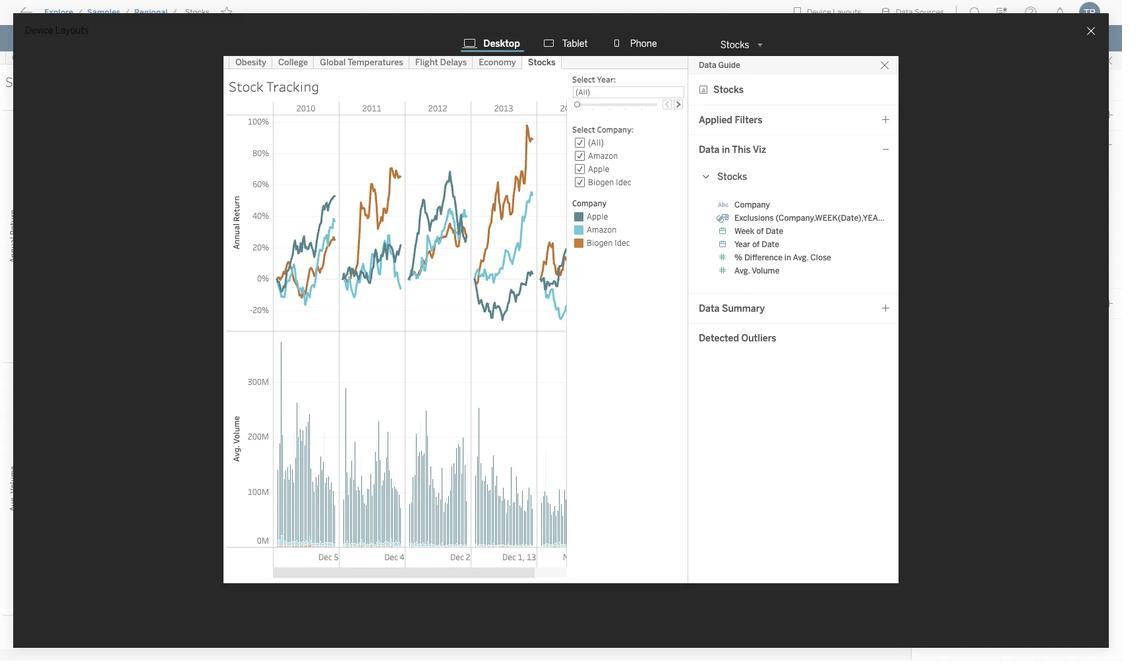Task type: describe. For each thing, give the bounding box(es) containing it.
1 / from the left
[[78, 8, 82, 17]]

stocks element
[[181, 8, 214, 17]]

phone
[[631, 38, 658, 49]]

skip
[[34, 10, 57, 22]]

tablet button
[[540, 37, 592, 50]]

content
[[72, 10, 113, 22]]

tablet
[[563, 38, 588, 49]]

phone button
[[608, 37, 662, 50]]

tab list containing desktop
[[454, 37, 669, 53]]

3 / from the left
[[173, 8, 177, 17]]

explore link
[[44, 7, 74, 18]]

explore / samples / regional /
[[44, 8, 177, 17]]

samples
[[87, 8, 121, 17]]



Task type: vqa. For each thing, say whether or not it's contained in the screenshot.
middle THE /
yes



Task type: locate. For each thing, give the bounding box(es) containing it.
device layouts
[[25, 25, 89, 36]]

0 horizontal spatial /
[[78, 8, 82, 17]]

stocks inside stocks popup button
[[721, 39, 750, 50]]

explore
[[44, 8, 73, 17]]

skip to content link
[[32, 7, 134, 25]]

tab list
[[454, 37, 669, 53]]

samples link
[[86, 7, 121, 18]]

1 horizontal spatial stocks
[[721, 39, 750, 50]]

1 vertical spatial stocks
[[721, 39, 750, 50]]

regional
[[134, 8, 168, 17]]

skip to content
[[34, 10, 113, 22]]

desktop
[[484, 38, 520, 49]]

0 vertical spatial stocks
[[185, 8, 210, 17]]

layouts
[[55, 25, 89, 36]]

/ right samples link on the left top of the page
[[125, 8, 130, 17]]

1 horizontal spatial /
[[125, 8, 130, 17]]

regional link
[[134, 7, 169, 18]]

/ right to
[[78, 8, 82, 17]]

to
[[59, 10, 70, 22]]

2 / from the left
[[125, 8, 130, 17]]

2 horizontal spatial /
[[173, 8, 177, 17]]

stocks
[[185, 8, 210, 17], [721, 39, 750, 50]]

0 horizontal spatial stocks
[[185, 8, 210, 17]]

device
[[25, 25, 53, 36]]

desktop button
[[461, 37, 524, 52]]

/ left stocks 'element'
[[173, 8, 177, 17]]

stocks button
[[716, 37, 767, 53]]

/
[[78, 8, 82, 17], [125, 8, 130, 17], [173, 8, 177, 17]]



